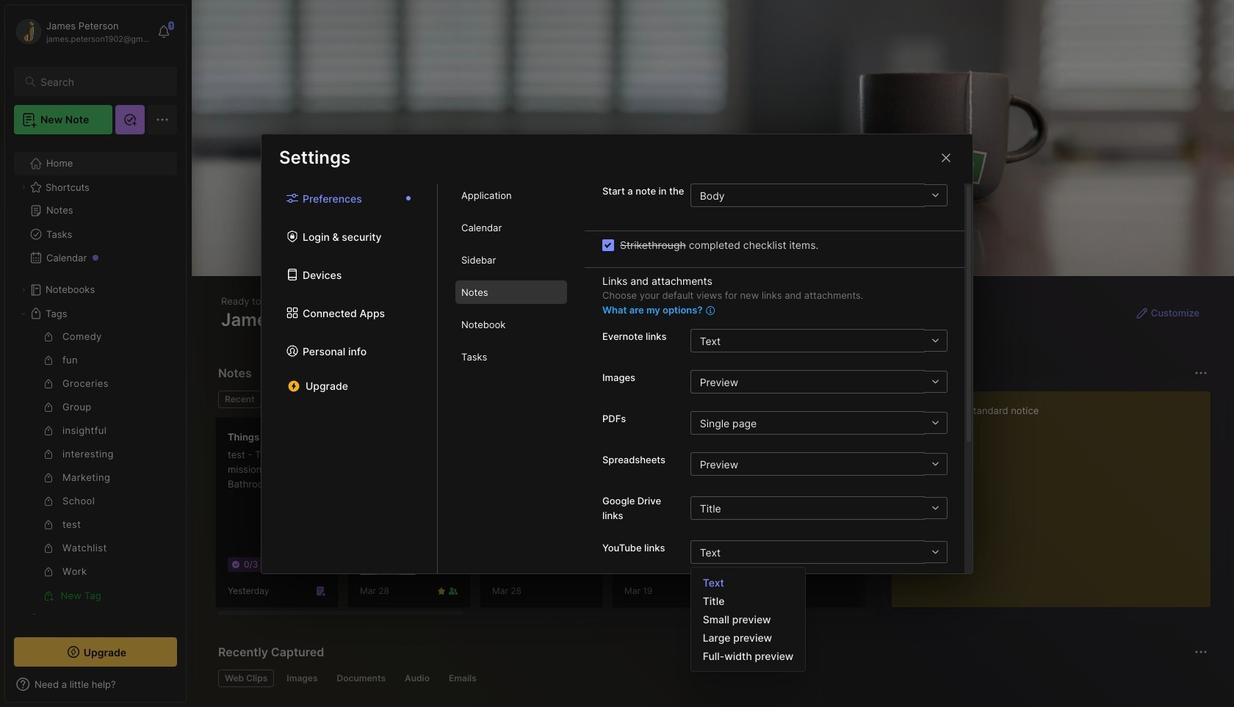 Task type: describe. For each thing, give the bounding box(es) containing it.
close image
[[938, 149, 955, 166]]

Select52 checkbox
[[603, 239, 614, 251]]

main element
[[0, 0, 191, 708]]

Start writing… text field
[[904, 392, 1210, 596]]

group inside main "element"
[[14, 326, 168, 608]]

Choose default view option for YouTube links field
[[691, 541, 947, 564]]

Choose default view option for PDFs field
[[691, 412, 947, 435]]

tree inside main "element"
[[5, 143, 186, 664]]

none search field inside main "element"
[[40, 73, 164, 90]]



Task type: vqa. For each thing, say whether or not it's contained in the screenshot.
More actions field
no



Task type: locate. For each thing, give the bounding box(es) containing it.
tab list
[[262, 184, 438, 574], [438, 184, 585, 574], [218, 391, 868, 409], [218, 670, 1206, 688]]

tree
[[5, 143, 186, 664]]

None search field
[[40, 73, 164, 90]]

group
[[14, 326, 168, 608]]

dropdown list menu
[[691, 574, 806, 666]]

Choose default view option for Spreadsheets field
[[691, 453, 947, 476]]

Start a new note in the body or title. field
[[691, 184, 947, 207]]

row group
[[215, 417, 1235, 617]]

Search text field
[[40, 75, 164, 89]]

expand notebooks image
[[19, 286, 28, 295]]

expand tags image
[[19, 309, 28, 318]]

Choose default view option for Images field
[[691, 370, 947, 394]]

tab
[[456, 184, 567, 207], [456, 216, 567, 240], [456, 248, 567, 272], [456, 281, 567, 304], [456, 313, 567, 337], [456, 345, 567, 369], [218, 391, 261, 409], [267, 391, 327, 409], [218, 670, 274, 688], [280, 670, 324, 688], [330, 670, 392, 688], [398, 670, 436, 688], [442, 670, 483, 688]]

Choose default view option for Google Drive links field
[[691, 497, 947, 520]]

Choose default view option for Evernote links field
[[691, 329, 947, 353]]

thumbnail image
[[360, 520, 416, 576]]



